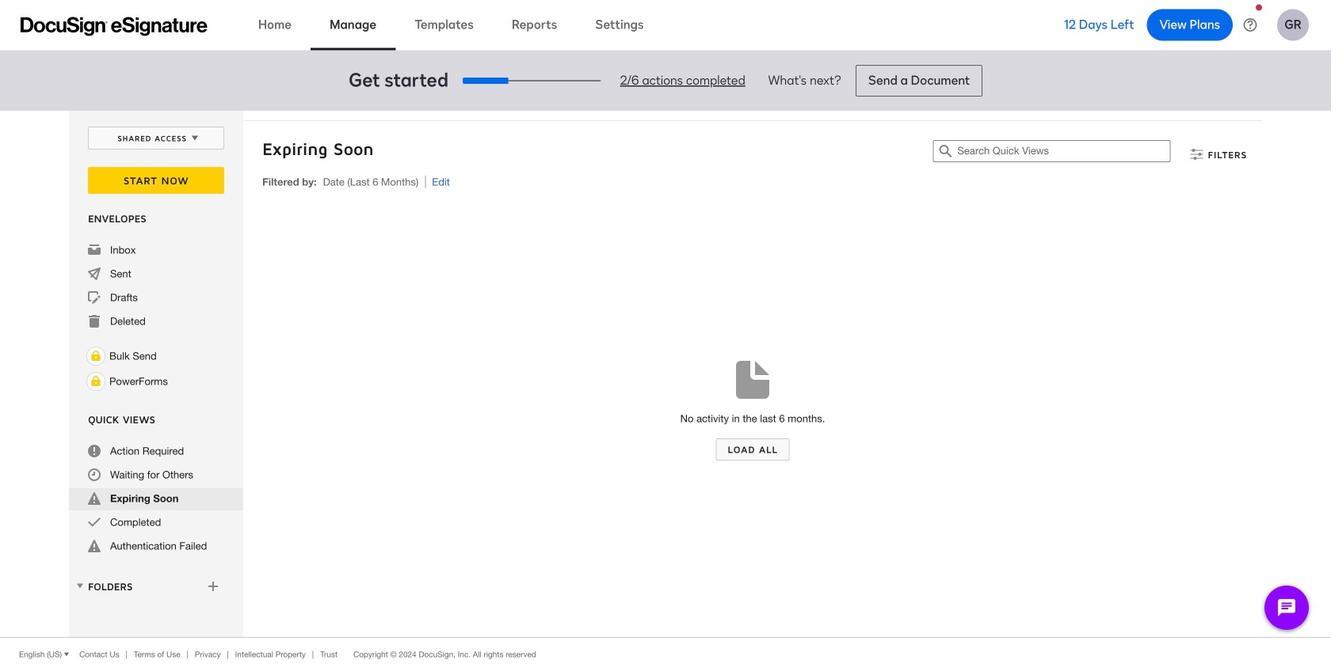 Task type: vqa. For each thing, say whether or not it's contained in the screenshot.
the top the alert Image
no



Task type: describe. For each thing, give the bounding box(es) containing it.
more info region
[[0, 638, 1331, 672]]

sent image
[[88, 268, 101, 281]]

2 lock image from the top
[[86, 372, 105, 391]]

clock image
[[88, 469, 101, 482]]

completed image
[[88, 517, 101, 529]]

draft image
[[88, 292, 101, 304]]

Search Quick Views text field
[[958, 141, 1170, 162]]



Task type: locate. For each thing, give the bounding box(es) containing it.
trash image
[[88, 315, 101, 328]]

0 vertical spatial alert image
[[88, 493, 101, 506]]

alert image
[[88, 493, 101, 506], [88, 540, 101, 553]]

alert image down completed image
[[88, 540, 101, 553]]

0 vertical spatial lock image
[[86, 347, 105, 366]]

1 lock image from the top
[[86, 347, 105, 366]]

alert image up completed image
[[88, 493, 101, 506]]

2 alert image from the top
[[88, 540, 101, 553]]

inbox image
[[88, 244, 101, 257]]

1 alert image from the top
[[88, 493, 101, 506]]

view folders image
[[74, 580, 86, 593]]

secondary navigation region
[[69, 111, 1266, 638]]

docusign esignature image
[[21, 17, 208, 36]]

lock image
[[86, 347, 105, 366], [86, 372, 105, 391]]

1 vertical spatial alert image
[[88, 540, 101, 553]]

1 vertical spatial lock image
[[86, 372, 105, 391]]

action required image
[[88, 445, 101, 458]]



